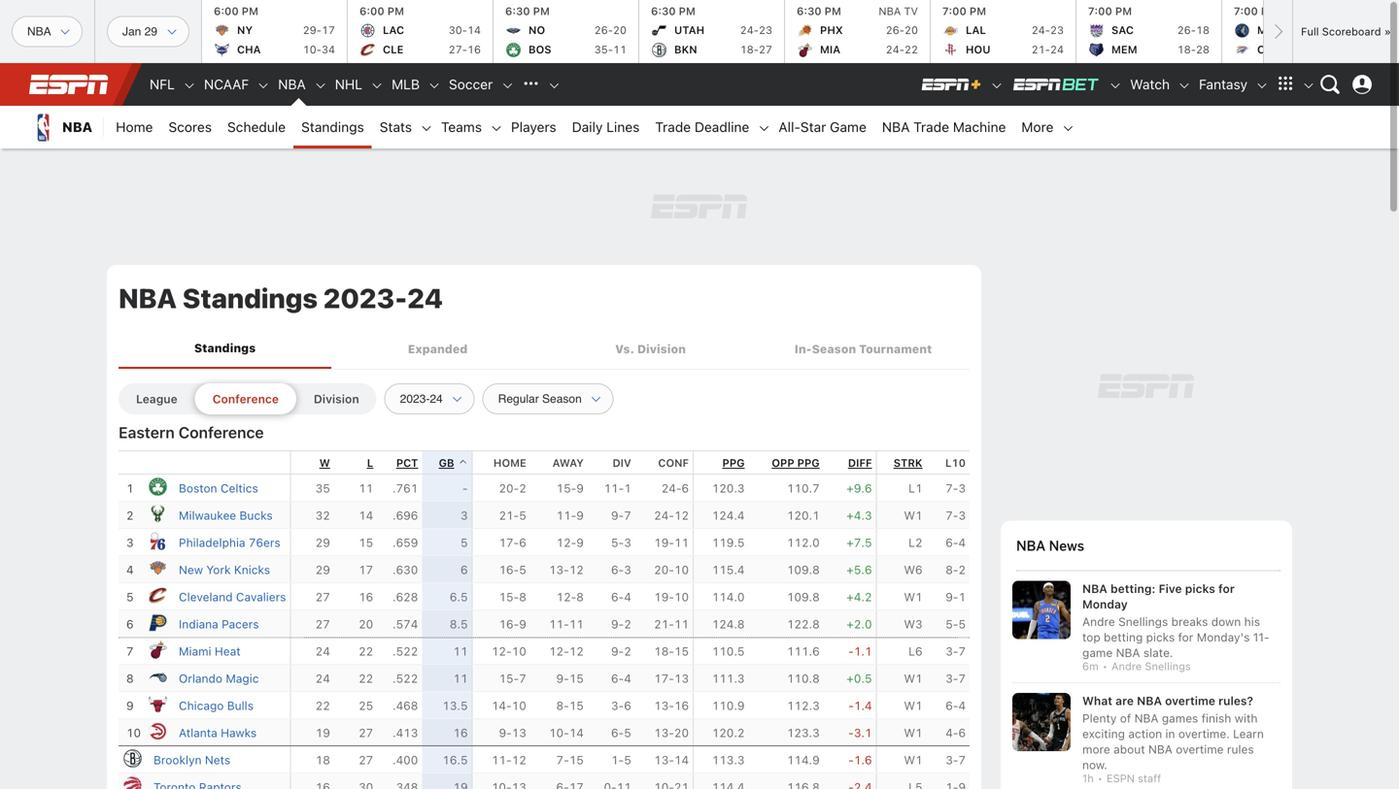 Task type: vqa. For each thing, say whether or not it's contained in the screenshot.


Task type: locate. For each thing, give the bounding box(es) containing it.
1 horizontal spatial trade
[[914, 119, 949, 135]]

0 horizontal spatial 18-
[[654, 645, 674, 659]]

12- down '16-9'
[[492, 645, 512, 659]]

pm up sac
[[1115, 5, 1132, 17]]

ppg link
[[722, 457, 745, 470]]

teams image
[[490, 122, 503, 135]]

19- for 10
[[654, 591, 674, 605]]

ny image
[[148, 559, 167, 578]]

0 vertical spatial 10-
[[303, 43, 322, 56]]

0 horizontal spatial trade
[[655, 119, 691, 135]]

conference link
[[195, 384, 296, 415]]

2 19- from the top
[[654, 591, 674, 605]]

1 for 9-1
[[958, 591, 966, 605]]

5 left cle image
[[126, 591, 134, 605]]

109.8 down 112.0
[[787, 564, 820, 577]]

scoreboard
[[1322, 25, 1381, 38]]

13 for 9-
[[512, 727, 526, 741]]

1 horizontal spatial 6:00 pm
[[360, 5, 404, 17]]

12 for 12-
[[569, 645, 584, 659]]

overtime up the games
[[1165, 695, 1216, 708]]

1 7-3 from the top
[[946, 482, 966, 496]]

23 for 21-
[[1050, 24, 1064, 36]]

7-3
[[946, 482, 966, 496], [946, 509, 966, 523]]

nba link down 10-34
[[270, 63, 314, 106]]

6:30 up no at the left top of the page
[[505, 5, 530, 17]]

20- up 19-10
[[654, 564, 674, 577]]

7:00 pm up sac
[[1088, 5, 1132, 17]]

13 down 14-10
[[512, 727, 526, 741]]

what are nba overtime rules? element
[[1082, 694, 1281, 709]]

snellings
[[1118, 615, 1168, 629], [1145, 661, 1191, 673]]

1 horizontal spatial 10-
[[549, 727, 569, 741]]

1 horizontal spatial 24-23
[[1032, 24, 1064, 36]]

11 down "8.5"
[[453, 645, 468, 659]]

13- down 12-9
[[549, 564, 569, 577]]

17- for 6
[[499, 537, 519, 550]]

23 for 18-
[[759, 24, 772, 36]]

2 vertical spatial 15-
[[499, 673, 519, 686]]

more espn image
[[1271, 70, 1300, 99]]

watch
[[1130, 76, 1170, 92]]

11- for 1
[[604, 482, 624, 496]]

13- for 14
[[654, 754, 674, 768]]

9 for 16-
[[519, 618, 526, 632]]

0 horizontal spatial nba link
[[19, 106, 104, 149]]

2 horizontal spatial 18-
[[1177, 43, 1196, 56]]

0 horizontal spatial 6:30 pm
[[505, 5, 550, 17]]

no
[[529, 24, 545, 36]]

15- for 8
[[499, 591, 519, 605]]

0 horizontal spatial 8-
[[556, 700, 569, 713]]

0 vertical spatial 8-
[[946, 564, 958, 577]]

17-13
[[654, 673, 689, 686]]

1 19- from the top
[[654, 537, 674, 550]]

2 6:00 pm from the left
[[360, 5, 404, 17]]

bucks
[[240, 509, 273, 523]]

2 3-7 from the top
[[946, 673, 966, 686]]

4 w1 from the top
[[904, 700, 923, 713]]

9-
[[611, 509, 624, 523], [946, 591, 958, 605], [611, 618, 624, 632], [611, 645, 624, 659], [556, 673, 569, 686], [499, 727, 512, 741]]

0 horizontal spatial 1
[[126, 482, 134, 496]]

6:30 pm up phx
[[797, 5, 841, 17]]

.522 up .468
[[393, 673, 418, 686]]

21- up espn bet image
[[1032, 43, 1050, 56]]

1 vertical spatial 8-
[[556, 700, 569, 713]]

12 down 24-6
[[674, 509, 689, 523]]

5- for 3
[[611, 537, 624, 550]]

3- down 4-
[[946, 754, 958, 768]]

0 horizontal spatial 8
[[126, 673, 134, 686]]

2 24-23 from the left
[[1032, 24, 1064, 36]]

2 horizontal spatial 8
[[576, 591, 584, 605]]

6:30 up phx
[[797, 5, 822, 17]]

2 vertical spatial 3-7
[[946, 754, 966, 768]]

1 26- from the left
[[594, 24, 613, 36]]

tab list
[[119, 330, 970, 369]]

12- down the 13-12
[[556, 591, 576, 605]]

0 vertical spatial 7-
[[946, 482, 958, 496]]

more sports image
[[547, 79, 561, 92]]

1 horizontal spatial 7:00
[[1088, 5, 1112, 17]]

6 up 16-5
[[519, 537, 526, 550]]

ppg right opp
[[797, 457, 820, 470]]

1 for 11-1
[[624, 482, 631, 496]]

0 horizontal spatial 26-20
[[594, 24, 627, 36]]

8 up 11-11
[[576, 591, 584, 605]]

lal
[[966, 24, 986, 36]]

standings link
[[294, 106, 372, 149], [119, 331, 331, 367]]

8-15
[[556, 700, 584, 713]]

5 w1 from the top
[[904, 727, 923, 741]]

16 down '30-14'
[[467, 43, 481, 56]]

12- for 10
[[492, 645, 512, 659]]

in-
[[795, 342, 812, 356]]

8
[[519, 591, 526, 605], [576, 591, 584, 605], [126, 673, 134, 686]]

9-2 left the 21-11
[[611, 618, 631, 632]]

12 up 9-15
[[569, 645, 584, 659]]

0 vertical spatial 21-
[[1032, 43, 1050, 56]]

indiana
[[179, 618, 218, 632]]

w1 for -1.6
[[904, 754, 923, 768]]

8- up 10-14
[[556, 700, 569, 713]]

cavaliers
[[236, 591, 286, 605]]

20 up 35-11
[[613, 24, 627, 36]]

plenty
[[1082, 712, 1117, 726]]

11- up 12-12
[[549, 618, 569, 632]]

3- for 114.9
[[946, 754, 958, 768]]

10- for 14
[[549, 727, 569, 741]]

all-star game
[[779, 119, 867, 135]]

w1 right 1.6 at the right of page
[[904, 754, 923, 768]]

24-23 up 18-27 at the top right
[[740, 24, 772, 36]]

21- for 24
[[1032, 43, 1050, 56]]

nba link
[[270, 63, 314, 106], [19, 106, 104, 149]]

15
[[359, 537, 373, 550], [674, 645, 689, 659], [569, 673, 584, 686], [569, 700, 584, 713], [569, 754, 584, 768]]

6 up 6-5
[[624, 700, 631, 713]]

0 vertical spatial .522
[[393, 645, 418, 659]]

12- up the 13-12
[[556, 537, 576, 550]]

- for -
[[462, 482, 468, 496]]

13- for 20
[[654, 727, 674, 741]]

1 horizontal spatial 6:00
[[360, 5, 385, 17]]

10 for 19-
[[674, 591, 689, 605]]

1 w1 from the top
[[904, 509, 923, 523]]

11 up "18-15"
[[674, 618, 689, 632]]

18- for 15
[[654, 645, 674, 659]]

1 horizontal spatial for
[[1219, 582, 1235, 596]]

110.8
[[787, 673, 820, 686]]

8 up '16-9'
[[519, 591, 526, 605]]

16- down the 17-6
[[499, 564, 519, 577]]

9-2
[[611, 618, 631, 632], [611, 645, 631, 659]]

standings link down nba image
[[294, 106, 372, 149]]

1 ppg from the left
[[722, 457, 745, 470]]

3 6:30 pm from the left
[[797, 5, 841, 17]]

nba image
[[314, 79, 327, 92]]

nba inside global navigation element
[[278, 76, 306, 92]]

w1 for +0.5
[[904, 673, 923, 686]]

24- up 21-24
[[1032, 24, 1050, 36]]

5 left the 17-6
[[461, 537, 468, 550]]

w1 up l2
[[904, 509, 923, 523]]

0 vertical spatial 20-
[[499, 482, 519, 496]]

1
[[126, 482, 134, 496], [624, 482, 631, 496], [958, 591, 966, 605]]

1 horizontal spatial 8-
[[946, 564, 958, 577]]

1 horizontal spatial division
[[637, 342, 686, 356]]

8 for 12-
[[576, 591, 584, 605]]

what are nba overtime rules? image
[[1012, 694, 1071, 752]]

2 26- from the left
[[886, 24, 905, 36]]

12- for 9
[[556, 537, 576, 550]]

10 left "atl" 'icon'
[[126, 727, 141, 741]]

13-
[[549, 564, 569, 577], [654, 700, 674, 713], [654, 727, 674, 741], [654, 754, 674, 768]]

-1.6
[[848, 754, 872, 768]]

6:30 for phx
[[797, 5, 822, 17]]

6- up '3-6'
[[611, 673, 624, 686]]

1 9-2 from the top
[[611, 618, 631, 632]]

10 for 12-
[[512, 645, 526, 659]]

with
[[1235, 712, 1258, 726]]

12 for 24-
[[674, 509, 689, 523]]

2 horizontal spatial 1
[[958, 591, 966, 605]]

league
[[136, 393, 178, 406]]

5-3
[[611, 537, 631, 550]]

0 vertical spatial andre
[[1082, 615, 1115, 629]]

0 vertical spatial 19-
[[654, 537, 674, 550]]

13- down 13-20
[[654, 754, 674, 768]]

0 horizontal spatial 6:30
[[505, 5, 530, 17]]

picks up slate. at the right bottom
[[1146, 631, 1175, 645]]

1 horizontal spatial 6:30
[[651, 5, 676, 17]]

110.7
[[787, 482, 820, 496]]

gb link
[[439, 457, 468, 470]]

- for -3.1
[[848, 727, 854, 741]]

nba betting: five picks for monday andre snellings breaks down his top betting picks for monday's 11- game nba slate.
[[1082, 582, 1270, 660]]

12- down 11-11
[[549, 645, 569, 659]]

for
[[1219, 582, 1235, 596], [1178, 631, 1194, 645]]

overtime down overtime.
[[1176, 743, 1224, 757]]

1 vertical spatial 9-2
[[611, 645, 631, 659]]

6:00 pm for ny
[[214, 5, 258, 17]]

3 w1 from the top
[[904, 673, 923, 686]]

lines
[[606, 119, 640, 135]]

6- for 115.4
[[611, 564, 624, 577]]

pm up phx
[[825, 5, 841, 17]]

2 16- from the top
[[499, 618, 519, 632]]

3 pm from the left
[[533, 5, 550, 17]]

18 inside standings page main content
[[315, 754, 330, 768]]

26- for 11
[[594, 24, 613, 36]]

pm up utah
[[679, 5, 696, 17]]

1 horizontal spatial 26-
[[886, 24, 905, 36]]

daily lines
[[572, 119, 640, 135]]

1 24-23 from the left
[[740, 24, 772, 36]]

109.8 for +4.2
[[787, 591, 820, 605]]

6:00 pm for lac
[[360, 5, 404, 17]]

0 vertical spatial 17-
[[499, 537, 519, 550]]

fantasy image
[[1255, 79, 1269, 92]]

1 3-7 from the top
[[946, 645, 966, 659]]

0 horizontal spatial 17-
[[499, 537, 519, 550]]

2 vertical spatial standings
[[194, 341, 256, 355]]

2 horizontal spatial 7:00 pm
[[1234, 5, 1278, 17]]

20 down 13-16
[[674, 727, 689, 741]]

24- down nba tv
[[886, 43, 905, 56]]

1 6:30 pm from the left
[[505, 5, 550, 17]]

0 horizontal spatial ppg
[[722, 457, 745, 470]]

12 for 13-
[[569, 564, 584, 577]]

0 horizontal spatial division
[[314, 393, 359, 406]]

2 horizontal spatial 21-
[[1032, 43, 1050, 56]]

7:00
[[943, 5, 967, 17], [1088, 5, 1112, 17], [1234, 5, 1258, 17]]

18- inside standings page main content
[[654, 645, 674, 659]]

5 for 5-5
[[958, 618, 966, 632]]

5 for 21-5
[[519, 509, 526, 523]]

15 up 8-15
[[569, 673, 584, 686]]

17- up 13-16
[[654, 673, 674, 686]]

6-4 up '3-6'
[[611, 673, 631, 686]]

mlb image
[[427, 79, 441, 92]]

10- for 34
[[303, 43, 322, 56]]

0 horizontal spatial 18
[[315, 754, 330, 768]]

6:30 pm for phx
[[797, 5, 841, 17]]

2 w1 from the top
[[904, 591, 923, 605]]

1 horizontal spatial 7:00 pm
[[1088, 5, 1132, 17]]

1 horizontal spatial 1
[[624, 482, 631, 496]]

11- for 9
[[556, 509, 576, 523]]

1 vertical spatial 19-
[[654, 591, 674, 605]]

2 7-3 from the top
[[946, 509, 966, 523]]

24- for utah
[[740, 24, 759, 36]]

nba trade machine link
[[874, 106, 1014, 149]]

2 horizontal spatial 26-
[[1177, 24, 1196, 36]]

0 vertical spatial 5-
[[611, 537, 624, 550]]

.696
[[393, 509, 418, 523]]

0 horizontal spatial 26-
[[594, 24, 613, 36]]

tournament
[[859, 342, 932, 356]]

nba inside standings page main content
[[119, 282, 177, 314]]

6:30 pm for no
[[505, 5, 550, 17]]

1 26-20 from the left
[[594, 24, 627, 36]]

5 pm from the left
[[825, 5, 841, 17]]

24- for lal
[[1032, 24, 1050, 36]]

15 for 11-12
[[569, 754, 584, 768]]

8 pm from the left
[[1261, 5, 1278, 17]]

indiana pacers
[[179, 618, 259, 632]]

8 for 15-
[[519, 591, 526, 605]]

philadelphia 76ers link
[[179, 537, 280, 550]]

6 w1 from the top
[[904, 754, 923, 768]]

6:00 pm up lac
[[360, 5, 404, 17]]

15 down the 21-11
[[674, 645, 689, 659]]

6- for 114.0
[[611, 591, 624, 605]]

11- for 11
[[549, 618, 569, 632]]

1 horizontal spatial 20-
[[654, 564, 674, 577]]

atlanta
[[179, 727, 217, 741]]

1 .522 from the top
[[393, 645, 418, 659]]

20- for 2
[[499, 482, 519, 496]]

.522 for 15-
[[393, 673, 418, 686]]

brooklyn
[[154, 754, 202, 768]]

16 down 13.5
[[453, 727, 468, 741]]

2 vertical spatial 7-
[[556, 754, 569, 768]]

2 6:00 from the left
[[360, 5, 385, 17]]

ppg up 120.3
[[722, 457, 745, 470]]

0 vertical spatial 15-
[[556, 482, 576, 496]]

betting:
[[1111, 582, 1156, 596]]

6:00 pm
[[214, 5, 258, 17], [360, 5, 404, 17]]

8- for 15
[[556, 700, 569, 713]]

6 pm from the left
[[970, 5, 986, 17]]

1 6:30 from the left
[[505, 5, 530, 17]]

6-4 up 8-2
[[946, 537, 966, 550]]

home
[[494, 457, 526, 470]]

1 horizontal spatial 23
[[1050, 24, 1064, 36]]

11-1
[[604, 482, 631, 496]]

game
[[1082, 647, 1113, 660]]

2 109.8 from the top
[[787, 591, 820, 605]]

2 29 from the top
[[315, 564, 330, 577]]

+4.2
[[847, 591, 872, 605]]

1 left bos icon
[[126, 482, 134, 496]]

1 6:00 from the left
[[214, 5, 239, 17]]

109.8 for +5.6
[[787, 564, 820, 577]]

1 109.8 from the top
[[787, 564, 820, 577]]

trade down the espn+ image
[[914, 119, 949, 135]]

4-6
[[946, 727, 966, 741]]

14 for 30-
[[467, 24, 481, 36]]

andre snellings breaks down his top betting picks for monday's 11-game nba slate. element
[[1082, 613, 1281, 661]]

10- inside standings page main content
[[549, 727, 569, 741]]

13 for 17-
[[674, 673, 689, 686]]

0 horizontal spatial 5-
[[611, 537, 624, 550]]

3 6:30 from the left
[[797, 5, 822, 17]]

1 vertical spatial .522
[[393, 673, 418, 686]]

14 up 27-16
[[467, 24, 481, 36]]

l2
[[909, 537, 923, 550]]

26-20 up 35-11
[[594, 24, 627, 36]]

17 left .630
[[359, 564, 373, 577]]

21-24
[[1032, 43, 1064, 56]]

pm up lac
[[387, 5, 404, 17]]

1 vertical spatial 13
[[512, 727, 526, 741]]

0 vertical spatial 18
[[1196, 24, 1210, 36]]

6- up 1- on the bottom left of page
[[611, 727, 624, 741]]

111.6
[[787, 645, 820, 659]]

6:30 pm up no at the left top of the page
[[505, 5, 550, 17]]

0 horizontal spatial 21-
[[499, 509, 519, 523]]

6- for 111.3
[[611, 673, 624, 686]]

l10
[[945, 457, 966, 470]]

tor image
[[122, 777, 142, 790]]

pct
[[396, 457, 418, 470]]

1 horizontal spatial 21-
[[654, 618, 674, 632]]

division right vs. in the top of the page
[[637, 342, 686, 356]]

-3.1
[[848, 727, 872, 741]]

vs. division
[[615, 342, 686, 356]]

6:00 for lac
[[360, 5, 385, 17]]

7-3 for w1
[[946, 509, 966, 523]]

pm up ny
[[242, 5, 258, 17]]

5- down 9-7
[[611, 537, 624, 550]]

atlanta hawks link
[[179, 727, 257, 741]]

9-2 left "18-15"
[[611, 645, 631, 659]]

conference inside conference link
[[213, 393, 279, 406]]

five
[[1159, 582, 1182, 596]]

0 horizontal spatial 6:00 pm
[[214, 5, 258, 17]]

18- up global navigation element at the top of page
[[740, 43, 759, 56]]

7-3 for l1
[[946, 482, 966, 496]]

6
[[682, 482, 689, 496], [519, 537, 526, 550], [461, 564, 468, 577], [126, 618, 134, 632], [624, 700, 631, 713], [958, 727, 966, 741]]

1 vertical spatial 17
[[359, 564, 373, 577]]

20- for 10
[[654, 564, 674, 577]]

0 vertical spatial 3-7
[[946, 645, 966, 659]]

0 vertical spatial for
[[1219, 582, 1235, 596]]

15-9
[[556, 482, 584, 496]]

14 for 13-
[[674, 754, 689, 768]]

0 vertical spatial 109.8
[[787, 564, 820, 577]]

1 vertical spatial 20-
[[654, 564, 674, 577]]

1 horizontal spatial 13
[[674, 673, 689, 686]]

1 vertical spatial for
[[1178, 631, 1194, 645]]

pm up min
[[1261, 5, 1278, 17]]

learn
[[1233, 728, 1264, 741]]

in
[[1166, 728, 1175, 741]]

9 left chi 'icon'
[[126, 700, 134, 713]]

9- right 12-12
[[611, 645, 624, 659]]

29
[[315, 537, 330, 550], [315, 564, 330, 577]]

.522 down the .574
[[393, 645, 418, 659]]

w1 for -1.4
[[904, 700, 923, 713]]

16-9
[[499, 618, 526, 632]]

2 23 from the left
[[1050, 24, 1064, 36]]

26-20
[[594, 24, 627, 36], [886, 24, 918, 36]]

nba betting: five picks for monday element
[[1082, 581, 1281, 613]]

1 6:00 pm from the left
[[214, 5, 258, 17]]

snellings up betting on the bottom of page
[[1118, 615, 1168, 629]]

12-9
[[556, 537, 584, 550]]

standings link up conference link
[[119, 331, 331, 367]]

0 horizontal spatial 10-
[[303, 43, 322, 56]]

more image
[[1061, 122, 1075, 135]]

7- for l1
[[946, 482, 958, 496]]

2 horizontal spatial 6:30 pm
[[797, 5, 841, 17]]

11- for 12
[[492, 754, 512, 768]]

26- up the 18-28
[[1177, 24, 1196, 36]]

1 vertical spatial 29
[[315, 564, 330, 577]]

about
[[1114, 743, 1145, 757]]

18- down the 21-11
[[654, 645, 674, 659]]

0 horizontal spatial 6:00
[[214, 5, 239, 17]]

1 vertical spatial 16-
[[499, 618, 519, 632]]

ncaaf link
[[196, 63, 257, 106]]

cleveland cavaliers link
[[179, 591, 286, 605]]

109.8 up 122.8
[[787, 591, 820, 605]]

standings page main content
[[107, 265, 1001, 790]]

0 horizontal spatial 7:00 pm
[[943, 5, 986, 17]]

10 up the 21-11
[[674, 591, 689, 605]]

1 16- from the top
[[499, 564, 519, 577]]

standings link inside 'tab list'
[[119, 331, 331, 367]]

strk link
[[894, 457, 923, 470]]

bkn
[[674, 43, 697, 56]]

2 6:30 from the left
[[651, 5, 676, 17]]

10 for 20-
[[674, 564, 689, 577]]

20-
[[499, 482, 519, 496], [654, 564, 674, 577]]

2 26-20 from the left
[[886, 24, 918, 36]]

1 vertical spatial snellings
[[1145, 661, 1191, 673]]

3-7 for 1.1
[[946, 645, 966, 659]]

2 horizontal spatial 7:00
[[1234, 5, 1258, 17]]

3 26- from the left
[[1177, 24, 1196, 36]]

3 3-7 from the top
[[946, 754, 966, 768]]

4 pm from the left
[[679, 5, 696, 17]]

2 .522 from the top
[[393, 673, 418, 686]]

18-28
[[1177, 43, 1210, 56]]

2 9-2 from the top
[[611, 645, 631, 659]]

29 for 17
[[315, 564, 330, 577]]

1 horizontal spatial ppg
[[797, 457, 820, 470]]

1 horizontal spatial 18-
[[740, 43, 759, 56]]

0 horizontal spatial for
[[1178, 631, 1194, 645]]

-
[[462, 482, 468, 496], [848, 645, 854, 659], [848, 700, 854, 713], [848, 727, 854, 741], [848, 754, 854, 768]]

list
[[1012, 581, 1281, 790]]

30-14
[[449, 24, 481, 36]]

2 pm from the left
[[387, 5, 404, 17]]

w1 left 4-
[[904, 727, 923, 741]]

0 vertical spatial division
[[637, 342, 686, 356]]

9 for 12-
[[576, 537, 584, 550]]

1 vertical spatial 109.8
[[787, 591, 820, 605]]

profile management image
[[1353, 75, 1372, 94]]

w1 down l6
[[904, 673, 923, 686]]

1 23 from the left
[[759, 24, 772, 36]]

13 down "18-15"
[[674, 673, 689, 686]]

1 vertical spatial 3-7
[[946, 673, 966, 686]]

1 29 from the top
[[315, 537, 330, 550]]

l link
[[367, 457, 373, 470]]

.522
[[393, 645, 418, 659], [393, 673, 418, 686]]

0 horizontal spatial 13
[[512, 727, 526, 741]]

2 7:00 from the left
[[1088, 5, 1112, 17]]

nba betting: five picks for monday image
[[1012, 581, 1071, 640]]

15- for 7
[[499, 673, 519, 686]]

115.4
[[712, 564, 745, 577]]

1 horizontal spatial 8
[[519, 591, 526, 605]]

mia image
[[148, 641, 167, 660]]

7:00 pm up min
[[1234, 5, 1278, 17]]

4-
[[946, 727, 958, 741]]

24-23 up 21-24
[[1032, 24, 1064, 36]]

18 down 19
[[315, 754, 330, 768]]

0 vertical spatial conference
[[213, 393, 279, 406]]

2 trade from the left
[[914, 119, 949, 135]]

bkn image
[[122, 749, 142, 769]]

26- for 28
[[1177, 24, 1196, 36]]

2 vertical spatial 21-
[[654, 618, 674, 632]]

7- for w1
[[946, 509, 958, 523]]

conference
[[213, 393, 279, 406], [179, 424, 264, 442]]

1 horizontal spatial 17-
[[654, 673, 674, 686]]

what are nba overtime rules? plenty of nba games finish with exciting action in overtime. learn more about nba overtime rules now.
[[1082, 695, 1264, 773]]

0 horizontal spatial 24-23
[[740, 24, 772, 36]]

games
[[1162, 712, 1198, 726]]

tab list containing standings
[[119, 330, 970, 369]]

12 down '9-13'
[[512, 754, 526, 768]]

-1.4
[[848, 700, 872, 713]]

0 vertical spatial 29
[[315, 537, 330, 550]]

16
[[467, 43, 481, 56], [359, 591, 373, 605], [674, 700, 689, 713], [453, 727, 468, 741]]

0 vertical spatial 16-
[[499, 564, 519, 577]]

0 vertical spatial picks
[[1185, 582, 1215, 596]]

21- for 5
[[499, 509, 519, 523]]

1 horizontal spatial 17
[[359, 564, 373, 577]]



Task type: describe. For each thing, give the bounding box(es) containing it.
32
[[315, 509, 330, 523]]

exciting
[[1082, 728, 1125, 741]]

17-6
[[499, 537, 526, 550]]

10-34
[[303, 43, 335, 56]]

9- right 11-11
[[611, 618, 624, 632]]

34
[[322, 43, 335, 56]]

27 left mia
[[759, 43, 772, 56]]

what
[[1082, 695, 1113, 708]]

26- for 22
[[886, 24, 905, 36]]

1 vertical spatial conference
[[179, 424, 264, 442]]

w1 for +4.2
[[904, 591, 923, 605]]

9- up 5-5
[[946, 591, 958, 605]]

35-11
[[594, 43, 627, 56]]

2 ppg from the left
[[797, 457, 820, 470]]

3- for 111.6
[[946, 645, 958, 659]]

mlb link
[[384, 63, 427, 106]]

+0.5
[[847, 673, 872, 686]]

11 down l
[[359, 482, 373, 496]]

4 up 4-6
[[958, 700, 966, 713]]

18- for 27
[[740, 43, 759, 56]]

5 for 16-5
[[519, 564, 526, 577]]

daily lines link
[[564, 106, 647, 149]]

1 horizontal spatial picks
[[1185, 582, 1215, 596]]

24-23 for 24
[[1032, 24, 1064, 36]]

1 vertical spatial division
[[314, 393, 359, 406]]

york
[[206, 564, 231, 577]]

9-13
[[499, 727, 526, 741]]

114.0
[[712, 591, 745, 605]]

6 for 3-
[[624, 700, 631, 713]]

19- for 11
[[654, 537, 674, 550]]

24- for mia
[[886, 43, 905, 56]]

vs.
[[615, 342, 634, 356]]

11- inside nba betting: five picks for monday andre snellings breaks down his top betting picks for monday's 11- game nba slate.
[[1253, 631, 1270, 645]]

1 pm from the left
[[242, 5, 258, 17]]

3 7:00 pm from the left
[[1234, 5, 1278, 17]]

lac
[[383, 24, 404, 36]]

110.5
[[712, 645, 745, 659]]

andre inside nba betting: five picks for monday andre snellings breaks down his top betting picks for monday's 11- game nba slate.
[[1082, 615, 1115, 629]]

chicago
[[179, 700, 224, 713]]

5 for 6-5
[[624, 727, 631, 741]]

2 left the 21-11
[[624, 618, 631, 632]]

plenty of nba games finish with exciting action in overtime. learn more about nba overtime rules now. element
[[1082, 709, 1281, 773]]

1 7:00 from the left
[[943, 5, 967, 17]]

global navigation element
[[19, 63, 1380, 106]]

5- for 5
[[946, 618, 958, 632]]

11 down 12-8
[[569, 618, 584, 632]]

6m
[[1082, 661, 1099, 673]]

16 left .628
[[359, 591, 373, 605]]

15 for 14-10
[[569, 700, 584, 713]]

eastern conference
[[119, 424, 264, 442]]

14 for 10-
[[569, 727, 584, 741]]

24-12
[[654, 509, 689, 523]]

15 left the .659
[[359, 537, 373, 550]]

stats image
[[420, 122, 433, 135]]

ncaaf image
[[257, 79, 270, 92]]

1 vertical spatial standings
[[183, 282, 318, 314]]

full scoreboard »
[[1301, 25, 1391, 38]]

4 down "6-3"
[[624, 591, 631, 605]]

of
[[1120, 712, 1131, 726]]

opp ppg link
[[772, 457, 820, 470]]

15 for 15-7
[[569, 673, 584, 686]]

deadline
[[695, 119, 749, 135]]

24- down conf
[[661, 482, 682, 496]]

21-5
[[499, 509, 526, 523]]

nhl image
[[370, 79, 384, 92]]

9-2 for 18-15
[[611, 645, 631, 659]]

27 right cavaliers
[[315, 591, 330, 605]]

bulls
[[227, 700, 254, 713]]

112.3
[[787, 700, 820, 713]]

miami
[[179, 645, 211, 659]]

9- down 14-10
[[499, 727, 512, 741]]

nfl image
[[183, 79, 196, 92]]

15- for 9
[[556, 482, 576, 496]]

9-2 for 21-11
[[611, 618, 631, 632]]

standings inside 'tab list'
[[194, 341, 256, 355]]

0 horizontal spatial 17
[[322, 24, 335, 36]]

11-12
[[492, 754, 526, 768]]

3.1
[[854, 727, 872, 741]]

3-7 for 1.6
[[946, 754, 966, 768]]

7 pm from the left
[[1115, 5, 1132, 17]]

utah
[[674, 24, 705, 36]]

new york knicks link
[[179, 564, 270, 577]]

122.8
[[787, 618, 820, 632]]

10 for 14-
[[512, 700, 526, 713]]

orlando magic
[[179, 673, 259, 686]]

full scoreboard » link
[[1292, 0, 1399, 63]]

9 for 11-
[[576, 509, 584, 523]]

29 for 15
[[315, 537, 330, 550]]

tv
[[904, 5, 918, 17]]

9- down 12-12
[[556, 673, 569, 686]]

1 vertical spatial overtime
[[1176, 743, 1224, 757]]

ny
[[237, 24, 253, 36]]

espn+ image
[[920, 77, 983, 92]]

l
[[367, 457, 373, 470]]

27 down the 25
[[359, 727, 373, 741]]

teams
[[441, 119, 482, 135]]

3 7:00 from the left
[[1234, 5, 1258, 17]]

snellings inside nba betting: five picks for monday andre snellings breaks down his top betting picks for monday's 11- game nba slate.
[[1118, 615, 1168, 629]]

6- up 8-2
[[946, 537, 958, 550]]

+2.0
[[847, 618, 872, 632]]

espn plus image
[[990, 79, 1004, 92]]

season
[[812, 342, 856, 356]]

top
[[1082, 631, 1101, 645]]

players link
[[503, 106, 564, 149]]

20 down tv
[[905, 24, 918, 36]]

16- for 5
[[499, 564, 519, 577]]

12-8
[[556, 591, 584, 605]]

milwaukee bucks link
[[179, 509, 273, 523]]

nba standings 2023-24
[[119, 282, 443, 314]]

2 6:30 pm from the left
[[651, 5, 696, 17]]

26-20 for 22
[[886, 24, 918, 36]]

orl image
[[148, 668, 167, 687]]

fantasy
[[1199, 76, 1248, 92]]

soccer image
[[501, 79, 514, 92]]

2 7:00 pm from the left
[[1088, 5, 1132, 17]]

bos image
[[148, 477, 167, 497]]

27 right pacers
[[315, 618, 330, 632]]

+5.6
[[847, 564, 872, 577]]

pacers
[[222, 618, 259, 632]]

16- for 9
[[499, 618, 519, 632]]

watch image
[[1178, 79, 1191, 92]]

111.3
[[712, 673, 745, 686]]

12- for 8
[[556, 591, 576, 605]]

110.9
[[712, 700, 745, 713]]

4 up '3-6'
[[624, 673, 631, 686]]

.628
[[393, 591, 418, 605]]

.522 for 12-
[[393, 645, 418, 659]]

6- for 120.2
[[611, 727, 624, 741]]

espn more sports home page image
[[516, 70, 545, 99]]

his
[[1244, 615, 1260, 629]]

6- up 4-
[[946, 700, 958, 713]]

24- up 19-11
[[654, 509, 674, 523]]

expanded
[[408, 342, 468, 356]]

5 for 1-5
[[624, 754, 631, 768]]

2 up 9-1
[[958, 564, 966, 577]]

atl image
[[148, 722, 167, 742]]

9 for 15-
[[576, 482, 584, 496]]

6 left the ind image
[[126, 618, 134, 632]]

13- for 12
[[549, 564, 569, 577]]

17 inside standings page main content
[[359, 564, 373, 577]]

w3
[[904, 618, 923, 632]]

13- for 16
[[654, 700, 674, 713]]

0 vertical spatial standings
[[301, 119, 364, 135]]

espn bet image
[[1109, 79, 1122, 92]]

0 vertical spatial overtime
[[1165, 695, 1216, 708]]

0 vertical spatial standings link
[[294, 106, 372, 149]]

w1 for +4.3
[[904, 509, 923, 523]]

orlando
[[179, 673, 222, 686]]

13-20
[[654, 727, 689, 741]]

1 vertical spatial picks
[[1146, 631, 1175, 645]]

11 up 13.5
[[453, 673, 468, 686]]

112.0
[[787, 537, 820, 550]]

16 down 17-13 in the left bottom of the page
[[674, 700, 689, 713]]

espn bet image
[[1012, 77, 1101, 92]]

12 for 11-
[[512, 754, 526, 768]]

cle image
[[148, 586, 167, 606]]

.400
[[393, 754, 418, 768]]

1 vertical spatial andre
[[1112, 661, 1142, 673]]

6:00 for ny
[[214, 5, 239, 17]]

trade deadline image
[[757, 122, 771, 135]]

11 left bkn at the top of the page
[[613, 43, 627, 56]]

6 for 24-
[[682, 482, 689, 496]]

soccer
[[449, 76, 493, 92]]

18- for 28
[[1177, 43, 1196, 56]]

w1 for -3.1
[[904, 727, 923, 741]]

slate.
[[1143, 647, 1173, 660]]

6 up 6.5
[[461, 564, 468, 577]]

1-5
[[611, 754, 631, 768]]

.413
[[393, 727, 418, 741]]

ind image
[[148, 613, 167, 633]]

phi image
[[148, 532, 167, 551]]

1 trade from the left
[[655, 119, 691, 135]]

- for -1.1
[[848, 645, 854, 659]]

- for -1.4
[[848, 700, 854, 713]]

11 up 20-10 at the left of the page
[[674, 537, 689, 550]]

1 horizontal spatial 18
[[1196, 24, 1210, 36]]

chicago bulls link
[[179, 700, 254, 713]]

2 left "18-15"
[[624, 645, 631, 659]]

20 left the .574
[[359, 618, 373, 632]]

more espn image
[[1302, 79, 1316, 92]]

2 down the home on the left bottom of the page
[[519, 482, 526, 496]]

betting
[[1104, 631, 1143, 645]]

30-
[[449, 24, 467, 36]]

4 left ny image
[[126, 564, 134, 577]]

12-12
[[549, 645, 584, 659]]

9- down 11-1
[[611, 509, 624, 523]]

+9.6
[[847, 482, 872, 496]]

6 for 4-
[[958, 727, 966, 741]]

26-20 for 11
[[594, 24, 627, 36]]

6 for 17-
[[519, 537, 526, 550]]

list containing nba betting: five picks for monday
[[1012, 581, 1281, 790]]

2 left mil icon on the bottom left
[[126, 509, 134, 523]]

17- for 13
[[654, 673, 674, 686]]

atlanta hawks
[[179, 727, 257, 741]]

12- for 12
[[549, 645, 569, 659]]

1 horizontal spatial nba link
[[270, 63, 314, 106]]

3- up 6-5
[[611, 700, 624, 713]]

4 up 8-2
[[958, 537, 966, 550]]

tab list inside standings page main content
[[119, 330, 970, 369]]

6:30 for no
[[505, 5, 530, 17]]

6-4 down "6-3"
[[611, 591, 631, 605]]

watch link
[[1122, 63, 1178, 106]]

14 left the .696
[[359, 509, 373, 523]]

division link
[[296, 384, 377, 415]]

8- for 2
[[946, 564, 958, 577]]

players
[[511, 119, 556, 135]]

boston
[[179, 482, 217, 496]]

8.5
[[450, 618, 468, 632]]

espn staff
[[1107, 773, 1161, 786]]

monday's
[[1197, 631, 1250, 645]]

action
[[1128, 728, 1162, 741]]

min
[[1257, 24, 1278, 36]]

27 left .400 on the left
[[359, 754, 373, 768]]

chi image
[[148, 695, 167, 714]]

19
[[315, 727, 330, 741]]

mil image
[[148, 504, 167, 524]]

24-23 for 27
[[740, 24, 772, 36]]

pct link
[[396, 457, 418, 470]]

boston celtics
[[179, 482, 258, 496]]

opp ppg
[[772, 457, 820, 470]]

21- for 11
[[654, 618, 674, 632]]

opp
[[772, 457, 794, 470]]

celtics
[[221, 482, 258, 496]]

-1.1
[[848, 645, 872, 659]]

staff
[[1138, 773, 1161, 786]]

13-16
[[654, 700, 689, 713]]

1 7:00 pm from the left
[[943, 5, 986, 17]]

6-4 up 4-6
[[946, 700, 966, 713]]

- for -1.6
[[848, 754, 854, 768]]



